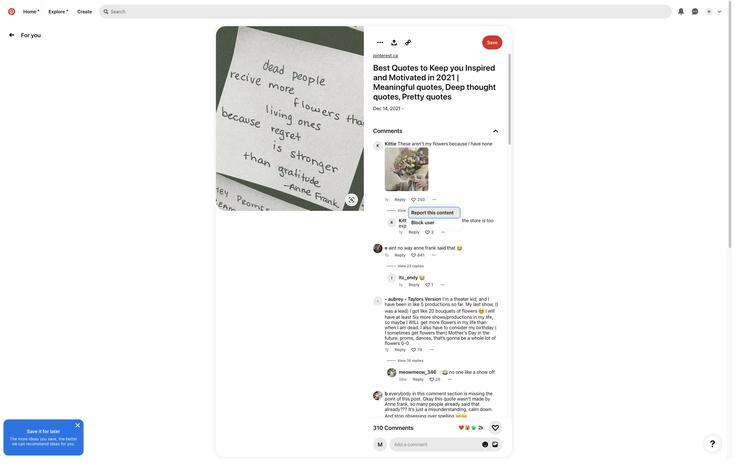 Task type: vqa. For each thing, say whether or not it's contained in the screenshot.
main content
no



Task type: describe. For each thing, give the bounding box(es) containing it.
my right aren't on the right top
[[425, 141, 432, 146]]

comments button
[[373, 128, 498, 134]]

pinterest.ca
[[373, 53, 398, 58]]

0 vertical spatial that
[[447, 245, 456, 251]]

react image for itz_endy
[[426, 283, 430, 287]]

expand icon image
[[494, 129, 498, 133]]

reply button up ⎯⎯ view 2 replies
[[395, 197, 406, 202]]

1 vertical spatial b link
[[385, 391, 388, 397]]

Add a comment field
[[395, 442, 476, 448]]

😐😐
[[456, 414, 467, 419]]

it's
[[408, 407, 415, 412]]

better
[[66, 437, 77, 442]]

over
[[428, 414, 437, 419]]

inspired
[[465, 63, 495, 73]]

six
[[413, 315, 419, 320]]

reply button for • aubrey • taylors version
[[395, 347, 406, 352]]

1 vertical spatial no
[[449, 370, 455, 375]]

have down was
[[385, 315, 395, 320]]

0 horizontal spatial ideas
[[29, 437, 39, 442]]

shows/productions
[[432, 315, 472, 320]]

store
[[470, 218, 481, 223]]

later
[[50, 429, 60, 434]]

reply for e
[[395, 253, 406, 258]]

explore
[[49, 9, 65, 14]]

create
[[77, 9, 92, 14]]

spelling
[[438, 414, 454, 419]]

been
[[396, 302, 407, 307]]

save it for later the more ideas you save, the better we can recommend ideas for you.
[[10, 429, 77, 447]]

b for b
[[412, 218, 415, 223]]

1 horizontal spatial 2
[[431, 230, 434, 235]]

0 vertical spatial 😭
[[457, 245, 463, 251]]

to inside best quotes to keep you inspired and motivated in 2021 | meaningful quotes, deep thought quotes, pretty quotes
[[420, 63, 428, 73]]

kittie these aren't my flowers because i have none
[[385, 141, 493, 146]]

⎯⎯ for meowmeow_346✨🍵
[[387, 358, 395, 363]]

i left also
[[421, 325, 422, 330]]

i'm a theater kid, and i have been in like 5 productions so far. my last show, (i was a lead) i got like 20 bouquets of flowers 😵‍💫 i will have at least six more shows/productions in my life, so maybe i will get more flowers in my life than when i am dead. i also have to consider my birthday ( i sometimes get flowers then) mother's day in the future, proms, dances, that's gonna be a whole lot of flowers 0-0
[[385, 297, 499, 346]]

notifications image
[[66, 10, 68, 11]]

38w
[[399, 377, 407, 382]]

bouquets
[[436, 309, 456, 314]]

the inside b everybody in this comment section is missing the point of this post. okay this quote wasn't made by anne frank, so many people already said that already??? it's just a misunderstanding, calm down. and stop obsessing over spelling 😐😐
[[486, 391, 493, 397]]

deep
[[445, 82, 465, 92]]

i right the am
[[407, 320, 408, 325]]

notifications image
[[37, 10, 39, 11]]

that inside b everybody in this comment section is missing the point of this post. okay this quote wasn't made by anne frank, so many people already said that already??? it's just a misunderstanding, calm down. and stop obsessing over spelling 😐😐
[[471, 402, 480, 407]]

20
[[429, 309, 434, 314]]

last
[[473, 302, 481, 307]]

be
[[461, 336, 466, 341]]

quotes
[[392, 63, 419, 73]]

0 horizontal spatial for
[[43, 429, 49, 434]]

reply button for itz_endy
[[409, 282, 420, 287]]

proms,
[[400, 336, 415, 341]]

1 button
[[431, 282, 433, 287]]

79 button
[[417, 347, 422, 352]]

1 vertical spatial so
[[385, 320, 390, 325]]

2k
[[478, 425, 484, 431]]

expensive
[[399, 223, 420, 229]]

itz_endy image
[[387, 274, 397, 283]]

1 vertical spatial kittie link
[[399, 218, 411, 223]]

b for b everybody in this comment section is missing the point of this post. okay this quote wasn't made by anne frank, so many people already said that already??? it's just a misunderstanding, calm down. and stop obsessing over spelling 😐😐
[[385, 391, 388, 397]]

1y for • aubrey • taylors version
[[385, 347, 389, 352]]

in inside best quotes to keep you inspired and motivated in 2021 | meaningful quotes, deep thought quotes, pretty quotes
[[428, 73, 435, 82]]

day
[[469, 330, 477, 336]]

flowers left 0-
[[385, 341, 400, 346]]

(
[[495, 325, 497, 330]]

• aubrey • taylors version link
[[385, 297, 441, 302]]

e link
[[385, 245, 388, 251]]

meowmeow_346✨🍵
[[399, 370, 448, 375]]

dec
[[373, 106, 382, 111]]

maria williams image
[[706, 8, 713, 15]]

home link
[[19, 5, 44, 19]]

my down 😵‍💫
[[478, 315, 485, 320]]

consider
[[449, 325, 468, 330]]

to inside i'm a theater kid, and i have been in like 5 productions so far. my last show, (i was a lead) i got like 20 bouquets of flowers 😵‍💫 i will have at least six more shows/productions in my life, so maybe i will get more flowers in my life than when i am dead. i also have to consider my birthday ( i sometimes get flowers then) mother's day in the future, proms, dances, that's gonna be a whole lot of flowers 0-0
[[444, 325, 448, 330]]

0-
[[401, 341, 406, 346]]

save for save
[[487, 40, 498, 45]]

⎯⎯ for itz_endy
[[387, 264, 395, 268]]

you inside best quotes to keep you inspired and motivated in 2021 | meaningful quotes, deep thought quotes, pretty quotes
[[450, 63, 464, 73]]

|
[[457, 73, 459, 82]]

e image
[[373, 244, 383, 253]]

anne
[[385, 402, 396, 407]]

2 horizontal spatial so
[[452, 302, 457, 307]]

0
[[406, 341, 409, 346]]

far.
[[458, 302, 464, 307]]

e aint no way anne frank said that 😭
[[385, 245, 463, 251]]

310
[[373, 425, 383, 431]]

birthday
[[476, 325, 494, 330]]

meowmeow_346✨🍵 no one like a show off
[[399, 370, 495, 375]]

a left show
[[473, 370, 476, 375]]

2 inside ⎯⎯ view 2 replies
[[407, 208, 409, 213]]

flowers down my
[[462, 309, 477, 314]]

said inside b everybody in this comment section is missing the point of this post. okay this quote wasn't made by anne frank, so many people already said that already??? it's just a misunderstanding, calm down. and stop obsessing over spelling 😐😐
[[462, 402, 470, 407]]

the inside i'm a theater kid, and i have been in like 5 productions so far. my last show, (i was a lead) i got like 20 bouquets of flowers 😵‍💫 i will have at least six more shows/productions in my life, so maybe i will get more flowers in my life than when i am dead. i also have to consider my birthday ( i sometimes get flowers then) mother's day in the future, proms, dances, that's gonna be a whole lot of flowers 0-0
[[483, 330, 490, 336]]

0 horizontal spatial 😭
[[419, 275, 425, 280]]

okay
[[423, 397, 434, 402]]

⎯⎯ for kittie
[[387, 208, 395, 213]]

have up was
[[385, 302, 395, 307]]

point
[[385, 397, 396, 402]]

people
[[429, 402, 444, 407]]

search icon image
[[104, 9, 108, 14]]

meowmeow_346✨🍵 link
[[399, 368, 448, 376]]

reply button for e
[[395, 253, 406, 258]]

misunderstanding,
[[428, 407, 468, 412]]

and inside best quotes to keep you inspired and motivated in 2021 | meaningful quotes, deep thought quotes, pretty quotes
[[373, 73, 387, 82]]

1 vertical spatial of
[[492, 336, 496, 341]]

dances,
[[416, 336, 433, 341]]

1y for kittie
[[399, 230, 403, 235]]

will
[[488, 309, 495, 314]]

by
[[485, 397, 490, 402]]

replies for meowmeow_346✨🍵
[[412, 359, 424, 363]]

keep
[[430, 63, 448, 73]]

reply for kittie
[[409, 230, 420, 235]]

lead)
[[398, 309, 409, 314]]

⎯⎯ view 23 replies
[[387, 264, 424, 268]]

https://i.pinimg.com/150x150/b4/c1/4e/b4c14e1fc76d28e6c131d145d7acdd64.jpg image
[[385, 148, 429, 191]]

you.
[[67, 442, 75, 447]]

life
[[470, 320, 476, 325]]

report this content
[[411, 210, 454, 215]]

kittie for kittie
[[399, 218, 411, 223]]

i left sometimes
[[385, 330, 386, 336]]

i right because
[[469, 141, 470, 146]]

250 button
[[417, 197, 425, 202]]

b image
[[373, 391, 383, 401]]

these
[[398, 141, 411, 146]]

i left (i on the right bottom of the page
[[488, 297, 489, 302]]

save,
[[48, 437, 58, 442]]

view for itz_endy
[[398, 264, 406, 268]]

1y for itz_endy
[[399, 282, 403, 287]]

flowers down bouquets
[[441, 320, 456, 325]]

it
[[39, 429, 42, 434]]

2021 inside best quotes to keep you inspired and motivated in 2021 | meaningful quotes, deep thought quotes, pretty quotes
[[436, 73, 455, 82]]

sometimes
[[387, 330, 410, 336]]

am
[[400, 325, 406, 330]]

future,
[[385, 336, 399, 341]]

a right was
[[394, 309, 397, 314]]

2 button
[[431, 230, 434, 235]]

1 horizontal spatial quotes,
[[417, 82, 444, 92]]

off
[[489, 370, 495, 375]]

i left the am
[[398, 325, 399, 330]]

reply up ⎯⎯ view 2 replies
[[395, 197, 406, 202]]

block user
[[411, 220, 435, 225]]

calm
[[469, 407, 479, 412]]

home
[[23, 9, 36, 14]]

comment
[[426, 391, 446, 397]]

that's
[[434, 336, 446, 341]]

down.
[[480, 407, 493, 412]]

more inside save it for later the more ideas you save, the better we can recommend ideas for you.
[[18, 437, 28, 442]]

i right 😵‍💫
[[486, 309, 487, 314]]

and inside i'm a theater kid, and i have been in like 5 productions so far. my last show, (i was a lead) i got like 20 bouquets of flowers 😵‍💫 i will have at least six more shows/productions in my life, so maybe i will get more flowers in my life than when i am dead. i also have to consider my birthday ( i sometimes get flowers then) mother's day in the future, proms, dances, that's gonna be a whole lot of flowers 0-0
[[479, 297, 487, 302]]

got
[[412, 309, 419, 314]]

explore link
[[44, 5, 73, 19]]

flowers left then)
[[420, 330, 435, 336]]

motivated
[[389, 73, 426, 82]]

select a photo image
[[492, 442, 498, 448]]



Task type: locate. For each thing, give the bounding box(es) containing it.
show,
[[482, 302, 494, 307]]

react image left 250
[[412, 197, 416, 202]]

in right been
[[408, 302, 412, 307]]

the inside save it for later the more ideas you save, the better we can recommend ideas for you.
[[59, 437, 65, 442]]

missing
[[469, 391, 485, 397]]

of down far.
[[457, 309, 461, 314]]

the right "from"
[[462, 218, 469, 223]]

said up 😐😐
[[462, 402, 470, 407]]

so inside b everybody in this comment section is missing the point of this post. okay this quote wasn't made by anne frank, so many people already said that already??? it's just a misunderstanding, calm down. and stop obsessing over spelling 😐😐
[[410, 402, 415, 407]]

save for save it for later the more ideas you save, the better we can recommend ideas for you.
[[27, 429, 38, 434]]

0 vertical spatial kittie link
[[385, 141, 397, 146]]

no
[[398, 245, 403, 251], [449, 370, 455, 375]]

b right b icon
[[385, 391, 388, 397]]

1 horizontal spatial to
[[444, 325, 448, 330]]

2 vertical spatial like
[[465, 370, 472, 375]]

0 horizontal spatial save
[[27, 429, 38, 434]]

frank,
[[397, 402, 409, 407]]

report
[[411, 210, 426, 215]]

ideas down it
[[29, 437, 39, 442]]

1 vertical spatial replies
[[412, 264, 424, 268]]

the left ( at right
[[483, 330, 490, 336]]

1 horizontal spatial get
[[421, 320, 428, 325]]

1 vertical spatial get
[[412, 330, 419, 336]]

1 horizontal spatial so
[[410, 402, 415, 407]]

2 horizontal spatial like
[[465, 370, 472, 375]]

save
[[487, 40, 498, 45], [27, 429, 38, 434]]

0 vertical spatial b link
[[412, 218, 415, 223]]

the inside no, buying them from the store is too expensive
[[462, 218, 469, 223]]

itz_endy 😭
[[399, 275, 425, 280]]

1 vertical spatial that
[[471, 402, 480, 407]]

2021 left -
[[390, 106, 401, 111]]

0 vertical spatial is
[[482, 218, 486, 223]]

like down 5
[[421, 309, 428, 314]]

1 vertical spatial ⎯⎯
[[387, 264, 395, 268]]

replies inside ⎯⎯ view 23 replies
[[412, 264, 424, 268]]

in
[[428, 73, 435, 82], [408, 302, 412, 307], [473, 315, 477, 320], [457, 320, 461, 325], [478, 330, 482, 336], [412, 391, 416, 397]]

view left 23
[[398, 264, 406, 268]]

2 view from the top
[[398, 264, 406, 268]]

0 vertical spatial 2021
[[436, 73, 455, 82]]

i left got
[[410, 309, 411, 314]]

so left maybe
[[385, 320, 390, 325]]

my
[[425, 141, 432, 146], [478, 315, 485, 320], [462, 320, 469, 325], [469, 325, 475, 330]]

at
[[396, 315, 400, 320]]

is left too at the top of page
[[482, 218, 486, 223]]

25 button
[[436, 377, 441, 382]]

replies for itz_endy
[[412, 264, 424, 268]]

this
[[428, 210, 436, 215], [417, 391, 425, 397], [402, 397, 410, 402], [435, 397, 443, 402]]

2 vertical spatial view
[[398, 359, 406, 363]]

in right day
[[478, 330, 482, 336]]

this right okay
[[435, 397, 443, 402]]

quotes
[[426, 92, 452, 101]]

1y down e
[[385, 253, 389, 258]]

1 vertical spatial like
[[421, 309, 428, 314]]

0 horizontal spatial b
[[385, 391, 388, 397]]

• aubrey • taylors version
[[385, 297, 441, 302]]

kittie right kittie image
[[385, 141, 397, 146]]

0 horizontal spatial and
[[373, 73, 387, 82]]

to left keep
[[420, 63, 428, 73]]

view left 18
[[398, 359, 406, 363]]

1 vertical spatial 2021
[[390, 106, 401, 111]]

of right point
[[397, 397, 401, 402]]

can
[[18, 442, 25, 447]]

this left post. on the bottom right of page
[[402, 397, 410, 402]]

no left one
[[449, 370, 455, 375]]

reply button down 0-
[[395, 347, 406, 352]]

1 horizontal spatial save
[[487, 40, 498, 45]]

reply button down itz_endy 😭
[[409, 282, 420, 287]]

0 vertical spatial like
[[413, 302, 420, 307]]

⎯⎯
[[387, 208, 395, 213], [387, 264, 395, 268], [387, 358, 395, 363]]

reply button for kittie
[[409, 230, 420, 235]]

⎯⎯ up itz_endy icon
[[387, 264, 395, 268]]

you
[[31, 32, 41, 38], [450, 63, 464, 73], [40, 437, 47, 442]]

2 vertical spatial replies
[[412, 359, 424, 363]]

1 horizontal spatial 😭
[[457, 245, 463, 251]]

mariaaawilliams image
[[373, 438, 387, 452]]

0 horizontal spatial that
[[447, 245, 456, 251]]

that down missing
[[471, 402, 480, 407]]

0 horizontal spatial to
[[420, 63, 428, 73]]

replies inside ⎯⎯ view 18 replies
[[412, 359, 424, 363]]

1 horizontal spatial that
[[471, 402, 480, 407]]

replies right 23
[[412, 264, 424, 268]]

like left 5
[[413, 302, 420, 307]]

so left just on the bottom
[[410, 402, 415, 407]]

said
[[437, 245, 446, 251], [462, 402, 470, 407]]

react image for kittie
[[426, 230, 430, 235]]

0 vertical spatial get
[[421, 320, 428, 325]]

0 vertical spatial save
[[487, 40, 498, 45]]

we
[[12, 442, 17, 447]]

0 vertical spatial b
[[412, 218, 415, 223]]

in up mother's
[[457, 320, 461, 325]]

1 • from the left
[[385, 297, 387, 302]]

0 horizontal spatial said
[[437, 245, 446, 251]]

25
[[436, 377, 441, 382]]

buying
[[424, 218, 438, 223]]

kittie down ⎯⎯ view 2 replies
[[399, 218, 411, 223]]

0 horizontal spatial •
[[385, 297, 387, 302]]

kittie image
[[373, 141, 383, 151]]

react image
[[412, 348, 416, 352]]

1 vertical spatial to
[[444, 325, 448, 330]]

reply button down meowmeow_346✨🍵
[[413, 377, 424, 382]]

post.
[[411, 397, 422, 402]]

0 horizontal spatial kittie
[[385, 141, 397, 146]]

this up many
[[417, 391, 425, 397]]

a right i'm
[[450, 297, 453, 302]]

b left no,
[[412, 218, 415, 223]]

flowers down comments button
[[433, 141, 448, 146]]

1 horizontal spatial is
[[482, 218, 486, 223]]

reply for meowmeow_346✨🍵
[[413, 377, 424, 382]]

reply down itz_endy 😭
[[409, 282, 420, 287]]

a right just on the bottom
[[425, 407, 427, 412]]

1 horizontal spatial said
[[462, 402, 470, 407]]

1 vertical spatial b
[[385, 391, 388, 397]]

no,
[[416, 218, 422, 223]]

mother's
[[449, 330, 467, 336]]

1 horizontal spatial for
[[61, 442, 66, 447]]

0 vertical spatial so
[[452, 302, 457, 307]]

2 vertical spatial you
[[40, 437, 47, 442]]

itz_endy
[[399, 275, 418, 280]]

lot
[[485, 336, 490, 341]]

reply button for meowmeow_346✨🍵
[[413, 377, 424, 382]]

841
[[417, 253, 425, 258]]

0 horizontal spatial of
[[397, 397, 401, 402]]

0 horizontal spatial no
[[398, 245, 403, 251]]

aren't
[[412, 141, 424, 146]]

1y up ⎯⎯ view 2 replies
[[385, 197, 389, 202]]

obsessing
[[405, 414, 427, 419]]

0 vertical spatial replies
[[410, 208, 422, 213]]

0 vertical spatial view
[[398, 208, 406, 213]]

that
[[447, 245, 456, 251], [471, 402, 480, 407]]

2 vertical spatial ⎯⎯
[[387, 358, 395, 363]]

react image left 2 button
[[426, 230, 430, 235]]

my left life
[[462, 320, 469, 325]]

kittie for kittie these aren't my flowers because i have none
[[385, 141, 397, 146]]

18
[[407, 359, 411, 363]]

2 vertical spatial of
[[397, 397, 401, 402]]

2 vertical spatial so
[[410, 402, 415, 407]]

aubrey
[[388, 297, 403, 302]]

pinterest.ca link
[[373, 53, 398, 58]]

reply button down aint at the right bottom
[[395, 253, 406, 258]]

quotes, up 14,
[[373, 92, 400, 101]]

kittie link down ⎯⎯ view 2 replies
[[399, 218, 411, 223]]

1 vertical spatial 2
[[431, 230, 434, 235]]

reply button down expensive
[[409, 230, 420, 235]]

to down shows/productions
[[444, 325, 448, 330]]

0 vertical spatial ⎯⎯
[[387, 208, 395, 213]]

0 horizontal spatial like
[[413, 302, 420, 307]]

comments down stop
[[385, 425, 414, 431]]

2 horizontal spatial of
[[492, 336, 496, 341]]

have right also
[[433, 325, 443, 330]]

meaningful
[[373, 82, 415, 92]]

b everybody in this comment section is missing the point of this post. okay this quote wasn't made by anne frank, so many people already said that already??? it's just a misunderstanding, calm down. and stop obsessing over spelling 😐😐
[[385, 391, 494, 419]]

in up quotes on the top
[[428, 73, 435, 82]]

1 horizontal spatial and
[[479, 297, 487, 302]]

aint
[[389, 245, 397, 251]]

is
[[482, 218, 486, 223], [464, 391, 467, 397]]

Search text field
[[111, 5, 672, 19]]

reaction image
[[492, 425, 499, 432]]

1 horizontal spatial no
[[449, 370, 455, 375]]

0 vertical spatial for
[[43, 429, 49, 434]]

0 horizontal spatial so
[[385, 320, 390, 325]]

get right six
[[421, 320, 428, 325]]

kittie image
[[387, 218, 397, 227]]

get
[[421, 320, 428, 325], [412, 330, 419, 336]]

life,
[[486, 315, 493, 320]]

1 vertical spatial comments
[[385, 425, 414, 431]]

1 horizontal spatial b link
[[412, 218, 415, 223]]

• right aubrey
[[405, 297, 407, 302]]

2 ⎯⎯ from the top
[[387, 264, 395, 268]]

1 horizontal spatial 2021
[[436, 73, 455, 82]]

b link right b icon
[[385, 391, 388, 397]]

0 vertical spatial of
[[457, 309, 461, 314]]

report this content menu item
[[409, 208, 460, 218]]

😭 down "from"
[[457, 245, 463, 251]]

1
[[431, 282, 433, 287]]

you down it
[[40, 437, 47, 442]]

dec 14, 2021 -
[[373, 106, 404, 111]]

⎯⎯ view 18 replies
[[387, 358, 424, 363]]

gonna
[[447, 336, 460, 341]]

i'm
[[443, 297, 449, 302]]

react image
[[412, 197, 416, 202], [426, 230, 430, 235], [412, 253, 416, 258], [426, 283, 430, 287], [430, 377, 434, 382]]

0 vertical spatial you
[[31, 32, 41, 38]]

replies right 18
[[412, 359, 424, 363]]

you inside 'button'
[[31, 32, 41, 38]]

you right for
[[31, 32, 41, 38]]

best
[[373, 63, 390, 73]]

0 horizontal spatial get
[[412, 330, 419, 336]]

the right save,
[[59, 437, 65, 442]]

like
[[413, 302, 420, 307], [421, 309, 428, 314], [465, 370, 472, 375]]

0 horizontal spatial 2021
[[390, 106, 401, 111]]

1 vertical spatial and
[[479, 297, 487, 302]]

select an emoji image
[[482, 442, 488, 448]]

so left far.
[[452, 302, 457, 307]]

also
[[423, 325, 432, 330]]

1 horizontal spatial of
[[457, 309, 461, 314]]

my
[[466, 302, 472, 307]]

for
[[21, 32, 30, 38]]

react image left 1
[[426, 283, 430, 287]]

1y for e
[[385, 253, 389, 258]]

0 vertical spatial to
[[420, 63, 428, 73]]

⎯⎯ up meowmeow_346✨🍵 "image"
[[387, 358, 395, 363]]

for right it
[[43, 429, 49, 434]]

1 vertical spatial for
[[61, 442, 66, 447]]

0 vertical spatial and
[[373, 73, 387, 82]]

like right one
[[465, 370, 472, 375]]

you inside save it for later the more ideas you save, the better we can recommend ideas for you.
[[40, 437, 47, 442]]

the
[[10, 437, 17, 442]]

quotes, down keep
[[417, 82, 444, 92]]

1 horizontal spatial kittie link
[[399, 218, 411, 223]]

in inside b everybody in this comment section is missing the point of this post. okay this quote wasn't made by anne frank, so many people already said that already??? it's just a misunderstanding, calm down. and stop obsessing over spelling 😐😐
[[412, 391, 416, 397]]

1 view from the top
[[398, 208, 406, 213]]

1 vertical spatial is
[[464, 391, 467, 397]]

whole
[[471, 336, 484, 341]]

save up inspired
[[487, 40, 498, 45]]

one
[[456, 370, 464, 375]]

reply down meowmeow_346✨🍵
[[413, 377, 424, 382]]

0 vertical spatial comments
[[373, 128, 403, 134]]

-
[[402, 106, 404, 111]]

for left you.
[[61, 442, 66, 447]]

in left than
[[473, 315, 477, 320]]

0 horizontal spatial quotes,
[[373, 92, 400, 101]]

1 vertical spatial save
[[27, 429, 38, 434]]

dead.
[[408, 325, 419, 330]]

1 horizontal spatial like
[[421, 309, 428, 314]]

have
[[471, 141, 481, 146], [385, 302, 395, 307], [385, 315, 395, 320], [433, 325, 443, 330]]

3 ⎯⎯ from the top
[[387, 358, 395, 363]]

• aubrey • taylors version image
[[373, 297, 383, 306]]

e
[[385, 245, 388, 251]]

kittie
[[385, 141, 397, 146], [399, 218, 411, 223]]

get down will
[[412, 330, 419, 336]]

b inside b everybody in this comment section is missing the point of this post. okay this quote wasn't made by anne frank, so many people already said that already??? it's just a misunderstanding, calm down. and stop obsessing over spelling 😐😐
[[385, 391, 388, 397]]

is right section
[[464, 391, 467, 397]]

reply down aint at the right bottom
[[395, 253, 406, 258]]

• right • aubrey • taylors version image
[[385, 297, 387, 302]]

comments up kittie image
[[373, 128, 403, 134]]

a inside b everybody in this comment section is missing the point of this post. okay this quote wasn't made by anne frank, so many people already said that already??? it's just a misunderstanding, calm down. and stop obsessing over spelling 😐😐
[[425, 407, 427, 412]]

this inside menu item
[[428, 210, 436, 215]]

replies for kittie
[[410, 208, 422, 213]]

14,
[[383, 106, 389, 111]]

1 horizontal spatial kittie
[[399, 218, 411, 223]]

have left none in the top right of the page
[[471, 141, 481, 146]]

for you button
[[19, 29, 43, 41]]

comments
[[373, 128, 403, 134], [385, 425, 414, 431]]

view inside ⎯⎯ view 2 replies
[[398, 208, 406, 213]]

is inside b everybody in this comment section is missing the point of this post. okay this quote wasn't made by anne frank, so many people already said that already??? it's just a misunderstanding, calm down. and stop obsessing over spelling 😐😐
[[464, 391, 467, 397]]

0 vertical spatial 2
[[407, 208, 409, 213]]

is inside no, buying them from the store is too expensive
[[482, 218, 486, 223]]

you right keep
[[450, 63, 464, 73]]

save left it
[[27, 429, 38, 434]]

view for meowmeow_346✨🍵
[[398, 359, 406, 363]]

save button
[[483, 36, 503, 50], [483, 36, 503, 50]]

2021 left |
[[436, 73, 455, 82]]

is for too
[[482, 218, 486, 223]]

for
[[43, 429, 49, 434], [61, 442, 66, 447]]

1y down expensive
[[399, 230, 403, 235]]

😭 right itz_endy link in the bottom right of the page
[[419, 275, 425, 280]]

many
[[417, 402, 428, 407]]

0 horizontal spatial b link
[[385, 391, 388, 397]]

is for missing
[[464, 391, 467, 397]]

of inside b everybody in this comment section is missing the point of this post. okay this quote wasn't made by anne frank, so many people already said that already??? it's just a misunderstanding, calm down. and stop obsessing over spelling 😐😐
[[397, 397, 401, 402]]

1 horizontal spatial ideas
[[50, 442, 60, 447]]

reply down expensive
[[409, 230, 420, 235]]

will
[[409, 320, 420, 325]]

the
[[462, 218, 469, 223], [483, 330, 490, 336], [486, 391, 493, 397], [59, 437, 65, 442]]

recommend
[[26, 442, 49, 447]]

from
[[451, 218, 461, 223]]

reply for • aubrey • taylors version
[[395, 347, 406, 352]]

and down pinterest.ca
[[373, 73, 387, 82]]

a right be
[[468, 336, 470, 341]]

view for kittie
[[398, 208, 406, 213]]

0 vertical spatial no
[[398, 245, 403, 251]]

reply for itz_endy
[[409, 282, 420, 287]]

79
[[417, 347, 422, 352]]

replies inside ⎯⎯ view 2 replies
[[410, 208, 422, 213]]

1 vertical spatial kittie
[[399, 218, 411, 223]]

1 vertical spatial said
[[462, 402, 470, 407]]

0 horizontal spatial kittie link
[[385, 141, 397, 146]]

in right everybody
[[412, 391, 416, 397]]

replies up no,
[[410, 208, 422, 213]]

1 horizontal spatial b
[[412, 218, 415, 223]]

0 horizontal spatial 2
[[407, 208, 409, 213]]

save inside save it for later the more ideas you save, the better we can recommend ideas for you.
[[27, 429, 38, 434]]

view up expensive
[[398, 208, 406, 213]]

0 vertical spatial said
[[437, 245, 446, 251]]

react image for meowmeow_346✨🍵
[[430, 377, 434, 382]]

react image for e
[[412, 253, 416, 258]]

1 vertical spatial 😭
[[419, 275, 425, 280]]

my left than
[[469, 325, 475, 330]]

too
[[487, 218, 494, 223]]

content
[[437, 210, 454, 215]]

2 • from the left
[[405, 297, 407, 302]]

the right made
[[486, 391, 493, 397]]

and right kid,
[[479, 297, 487, 302]]

1 vertical spatial you
[[450, 63, 464, 73]]

said right frank
[[437, 245, 446, 251]]

1 horizontal spatial •
[[405, 297, 407, 302]]

best quotes to keep you inspired and motivated in 2021 | meaningful quotes, deep thought quotes, pretty quotes link
[[373, 63, 498, 101]]

view inside ⎯⎯ view 18 replies
[[398, 359, 406, 363]]

b link left no,
[[412, 218, 415, 223]]

view inside ⎯⎯ view 23 replies
[[398, 264, 406, 268]]

0 horizontal spatial is
[[464, 391, 467, 397]]

3 view from the top
[[398, 359, 406, 363]]

pretty
[[402, 92, 424, 101]]

1 ⎯⎯ from the top
[[387, 208, 395, 213]]

when
[[385, 325, 396, 330]]

meowmeow_346✨🍵 image
[[387, 368, 397, 378]]

them
[[439, 218, 450, 223]]



